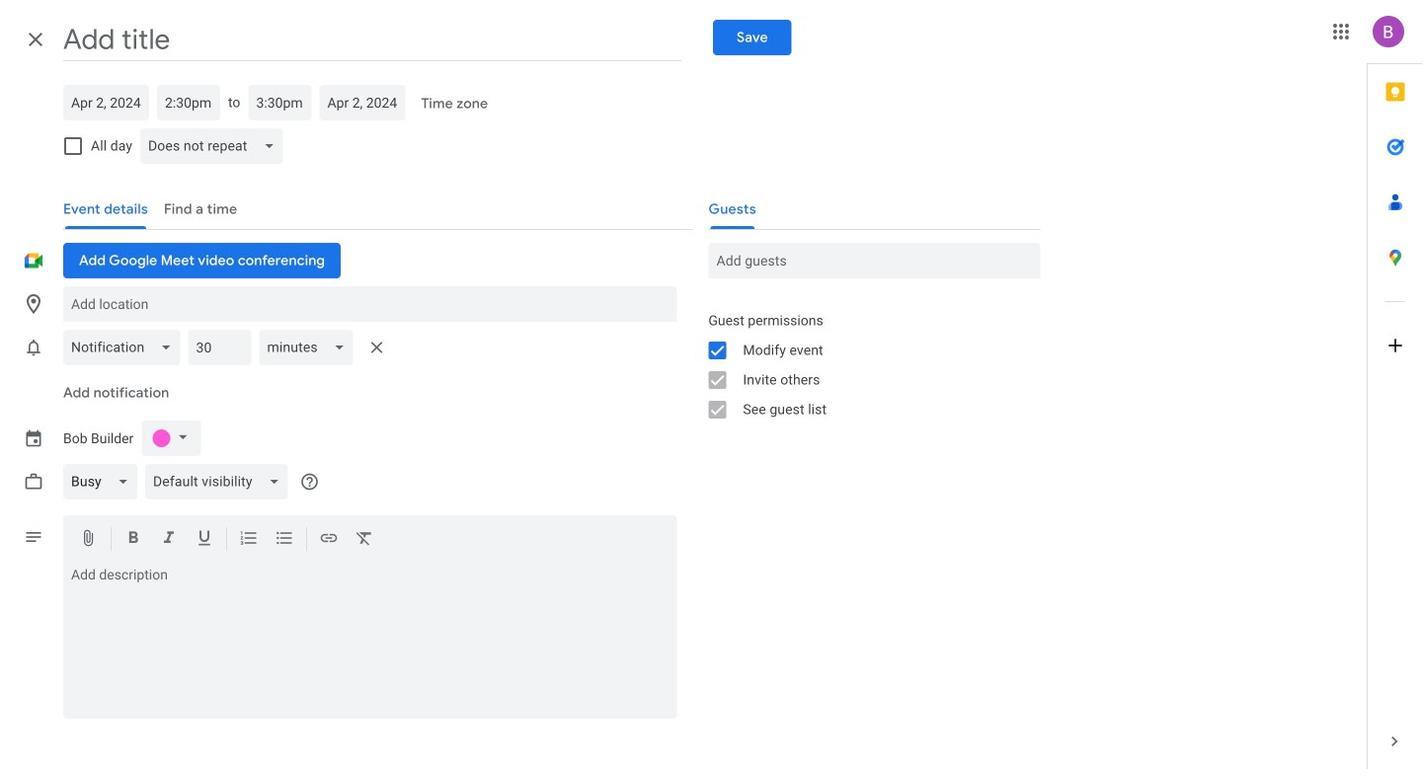 Task type: describe. For each thing, give the bounding box(es) containing it.
remove formatting image
[[355, 528, 374, 552]]

insert link image
[[319, 528, 339, 552]]

Add location text field
[[71, 286, 669, 322]]

Start date text field
[[71, 85, 141, 121]]

bulleted list image
[[275, 528, 294, 552]]

Title text field
[[63, 18, 681, 61]]

Minutes in advance for notification number field
[[196, 330, 243, 366]]

Start time text field
[[165, 85, 212, 121]]

underline image
[[195, 528, 214, 552]]

30 minutes before element
[[63, 324, 393, 371]]

End date text field
[[327, 85, 398, 121]]

numbered list image
[[239, 528, 259, 552]]

bold image
[[123, 528, 143, 552]]

End time text field
[[256, 85, 304, 121]]



Task type: vqa. For each thing, say whether or not it's contained in the screenshot.
14 ELEMENT
no



Task type: locate. For each thing, give the bounding box(es) containing it.
italic image
[[159, 528, 179, 552]]

tab list
[[1368, 64, 1423, 714]]

group
[[693, 306, 1041, 425]]

Description text field
[[63, 567, 677, 715]]

Guests text field
[[717, 243, 1033, 279]]

formatting options toolbar
[[63, 516, 677, 564]]

None field
[[140, 122, 291, 170], [63, 324, 188, 371], [259, 324, 361, 371], [63, 458, 145, 506], [145, 458, 296, 506], [140, 122, 291, 170], [63, 324, 188, 371], [259, 324, 361, 371], [63, 458, 145, 506], [145, 458, 296, 506]]



